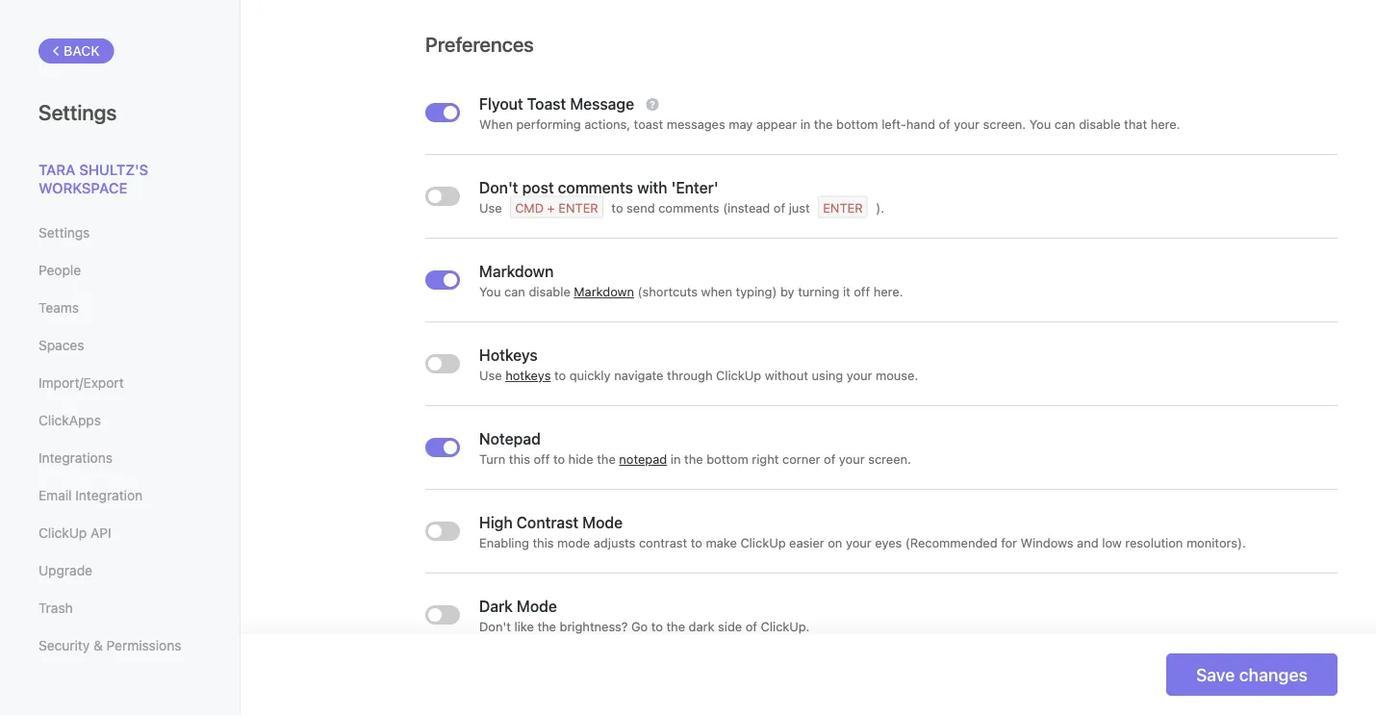 Task type: vqa. For each thing, say whether or not it's contained in the screenshot.
Share This List ( All Views )
no



Task type: locate. For each thing, give the bounding box(es) containing it.
of right the corner
[[824, 452, 836, 466]]

in right notepad
[[671, 452, 681, 466]]

0 horizontal spatial enter
[[559, 201, 598, 215]]

this
[[509, 452, 530, 466], [533, 536, 554, 550]]

1 vertical spatial bottom
[[707, 452, 748, 466]]

the right appear
[[814, 117, 833, 131]]

0 vertical spatial settings
[[38, 99, 117, 124]]

in
[[800, 117, 811, 131], [671, 452, 681, 466]]

people
[[38, 262, 81, 278]]

0 horizontal spatial can
[[504, 284, 525, 299]]

use left cmd
[[479, 201, 502, 215]]

disable left that
[[1079, 117, 1121, 131]]

0 vertical spatial mode
[[583, 513, 623, 532]]

0 vertical spatial can
[[1055, 117, 1076, 131]]

turning
[[798, 284, 840, 299]]

upgrade link
[[38, 554, 201, 587]]

spaces
[[38, 337, 84, 353]]

1 settings from the top
[[38, 99, 117, 124]]

import/export link
[[38, 367, 201, 399]]

1 horizontal spatial disable
[[1079, 117, 1121, 131]]

use
[[479, 201, 502, 215], [479, 368, 502, 383]]

0 horizontal spatial in
[[671, 452, 681, 466]]

1 horizontal spatial markdown
[[574, 284, 634, 299]]

1 vertical spatial can
[[504, 284, 525, 299]]

this inside the high contrast mode enabling this mode adjusts contrast to make clickup easier on your eyes (recommended for windows and low resolution monitors).
[[533, 536, 554, 550]]

1 horizontal spatial enter
[[823, 201, 863, 215]]

clickup left without
[[716, 368, 761, 383]]

markdown left '(shortcuts' in the top of the page
[[574, 284, 634, 299]]

1 vertical spatial off
[[534, 452, 550, 466]]

disable left markdown link
[[529, 284, 570, 299]]

adjusts
[[594, 536, 636, 550]]

the right like
[[537, 619, 556, 634]]

off inside "notepad turn this off to hide the notepad in the bottom right corner of your screen."
[[534, 452, 550, 466]]

you left that
[[1030, 117, 1051, 131]]

eyes
[[875, 536, 902, 550]]

here. inside 'markdown you can disable markdown (shortcuts when typing) by turning it off here.'
[[874, 284, 903, 299]]

settings up people
[[38, 225, 90, 241]]

don't down dark
[[479, 619, 511, 634]]

0 vertical spatial don't
[[479, 179, 518, 197]]

settings down the back 'link'
[[38, 99, 117, 124]]

markdown you can disable markdown (shortcuts when typing) by turning it off here.
[[479, 262, 903, 299]]

hotkeys link
[[505, 368, 551, 383]]

0 vertical spatial markdown
[[479, 262, 554, 281]]

clickup inside hotkeys use hotkeys to quickly navigate through clickup without using your mouse.
[[716, 368, 761, 383]]

screen. right hand
[[983, 117, 1026, 131]]

1 vertical spatial this
[[533, 536, 554, 550]]

actions,
[[584, 117, 630, 131]]

make
[[706, 536, 737, 550]]

enter right +
[[559, 201, 598, 215]]

off inside 'markdown you can disable markdown (shortcuts when typing) by turning it off here.'
[[854, 284, 870, 299]]

1 vertical spatial in
[[671, 452, 681, 466]]

0 vertical spatial off
[[854, 284, 870, 299]]

settings
[[38, 99, 117, 124], [38, 225, 90, 241]]

1 vertical spatial settings
[[38, 225, 90, 241]]

this down the notepad
[[509, 452, 530, 466]]

2 don't from the top
[[479, 619, 511, 634]]

to left make
[[691, 536, 702, 550]]

clickup api
[[38, 525, 111, 541]]

you up hotkeys
[[479, 284, 501, 299]]

off down the notepad
[[534, 452, 550, 466]]

your inside hotkeys use hotkeys to quickly navigate through clickup without using your mouse.
[[847, 368, 872, 383]]

1 horizontal spatial this
[[533, 536, 554, 550]]

0 horizontal spatial here.
[[874, 284, 903, 299]]

screen. up the high contrast mode enabling this mode adjusts contrast to make clickup easier on your eyes (recommended for windows and low resolution monitors).
[[868, 452, 911, 466]]

1 vertical spatial screen.
[[868, 452, 911, 466]]

to left quickly in the bottom of the page
[[554, 368, 566, 383]]

to left hide
[[553, 452, 565, 466]]

can left that
[[1055, 117, 1076, 131]]

0 horizontal spatial this
[[509, 452, 530, 466]]

clickup api link
[[38, 517, 201, 550]]

1 horizontal spatial off
[[854, 284, 870, 299]]

hotkeys use hotkeys to quickly navigate through clickup without using your mouse.
[[479, 346, 918, 383]]

1 horizontal spatial mode
[[583, 513, 623, 532]]

hand
[[906, 117, 935, 131]]

to right go
[[651, 619, 663, 634]]

contrast
[[517, 513, 579, 532]]

the left dark
[[666, 619, 685, 634]]

message
[[570, 95, 634, 113]]

don't
[[479, 179, 518, 197], [479, 619, 511, 634]]

save
[[1196, 664, 1235, 685]]

0 horizontal spatial off
[[534, 452, 550, 466]]

clickup.
[[761, 619, 810, 634]]

clickapps
[[38, 412, 101, 428]]

high contrast mode enabling this mode adjusts contrast to make clickup easier on your eyes (recommended for windows and low resolution monitors).
[[479, 513, 1246, 550]]

can up hotkeys
[[504, 284, 525, 299]]

security & permissions link
[[38, 629, 201, 662]]

mode
[[583, 513, 623, 532], [517, 597, 557, 615]]

0 horizontal spatial screen.
[[868, 452, 911, 466]]

1 vertical spatial you
[[479, 284, 501, 299]]

'enter'
[[671, 179, 718, 197]]

1 vertical spatial comments
[[658, 201, 719, 215]]

clickup up upgrade
[[38, 525, 87, 541]]

0 vertical spatial this
[[509, 452, 530, 466]]

comments
[[558, 179, 633, 197], [658, 201, 719, 215]]

can
[[1055, 117, 1076, 131], [504, 284, 525, 299]]

comments down ''enter''
[[658, 201, 719, 215]]

spaces link
[[38, 329, 201, 362]]

here. right "it" on the right of the page
[[874, 284, 903, 299]]

mode up like
[[517, 597, 557, 615]]

enter
[[559, 201, 598, 215], [823, 201, 863, 215]]

hotkeys
[[479, 346, 538, 364]]

notepad
[[479, 430, 541, 448]]

mode inside dark mode don't like the brightness? go to the dark side of clickup.
[[517, 597, 557, 615]]

may
[[729, 117, 753, 131]]

the right hide
[[597, 452, 616, 466]]

enter left ).
[[823, 201, 863, 215]]

screen.
[[983, 117, 1026, 131], [868, 452, 911, 466]]

disable inside 'markdown you can disable markdown (shortcuts when typing) by turning it off here.'
[[529, 284, 570, 299]]

0 vertical spatial use
[[479, 201, 502, 215]]

to inside "notepad turn this off to hide the notepad in the bottom right corner of your screen."
[[553, 452, 565, 466]]

contrast
[[639, 536, 687, 550]]

bottom left right
[[707, 452, 748, 466]]

0 vertical spatial in
[[800, 117, 811, 131]]

1 horizontal spatial you
[[1030, 117, 1051, 131]]

1 horizontal spatial comments
[[658, 201, 719, 215]]

shultz's
[[79, 161, 148, 178]]

0 horizontal spatial comments
[[558, 179, 633, 197]]

save changes button
[[1166, 653, 1338, 696]]

of right side
[[746, 619, 757, 634]]

1 vertical spatial use
[[479, 368, 502, 383]]

go
[[631, 619, 648, 634]]

your right the corner
[[839, 452, 865, 466]]

markdown down cmd
[[479, 262, 554, 281]]

you
[[1030, 117, 1051, 131], [479, 284, 501, 299]]

teams link
[[38, 292, 201, 324]]

1 don't from the top
[[479, 179, 518, 197]]

this down contrast
[[533, 536, 554, 550]]

1 horizontal spatial here.
[[1151, 117, 1180, 131]]

side
[[718, 619, 742, 634]]

bottom
[[836, 117, 878, 131], [707, 452, 748, 466]]

your right using
[[847, 368, 872, 383]]

use down hotkeys
[[479, 368, 502, 383]]

1 use from the top
[[479, 201, 502, 215]]

notepad turn this off to hide the notepad in the bottom right corner of your screen.
[[479, 430, 911, 466]]

email integration
[[38, 487, 143, 503]]

1 vertical spatial here.
[[874, 284, 903, 299]]

0 horizontal spatial markdown
[[479, 262, 554, 281]]

mode up adjusts
[[583, 513, 623, 532]]

of
[[939, 117, 951, 131], [774, 201, 785, 215], [824, 452, 836, 466], [746, 619, 757, 634]]

bottom inside "notepad turn this off to hide the notepad in the bottom right corner of your screen."
[[707, 452, 748, 466]]

through
[[667, 368, 713, 383]]

of inside "notepad turn this off to hide the notepad in the bottom right corner of your screen."
[[824, 452, 836, 466]]

0 horizontal spatial bottom
[[707, 452, 748, 466]]

preferences
[[425, 32, 534, 56]]

here. right that
[[1151, 117, 1180, 131]]

post
[[522, 179, 554, 197]]

mode inside the high contrast mode enabling this mode adjusts contrast to make clickup easier on your eyes (recommended for windows and low resolution monitors).
[[583, 513, 623, 532]]

in right appear
[[800, 117, 811, 131]]

1 horizontal spatial screen.
[[983, 117, 1026, 131]]

0 horizontal spatial you
[[479, 284, 501, 299]]

+
[[547, 201, 555, 215]]

tara shultz's workspace
[[38, 161, 148, 196]]

dark mode don't like the brightness? go to the dark side of clickup.
[[479, 597, 810, 634]]

0 horizontal spatial disable
[[529, 284, 570, 299]]

2 use from the top
[[479, 368, 502, 383]]

(recommended
[[905, 536, 998, 550]]

0 vertical spatial screen.
[[983, 117, 1026, 131]]

screen. inside "notepad turn this off to hide the notepad in the bottom right corner of your screen."
[[868, 452, 911, 466]]

bottom left left-
[[836, 117, 878, 131]]

comments up send
[[558, 179, 633, 197]]

disable
[[1079, 117, 1121, 131], [529, 284, 570, 299]]

right
[[752, 452, 779, 466]]

just
[[789, 201, 810, 215]]

off right "it" on the right of the page
[[854, 284, 870, 299]]

1 vertical spatial don't
[[479, 619, 511, 634]]

1 vertical spatial mode
[[517, 597, 557, 615]]

toast
[[634, 117, 663, 131]]

2 settings from the top
[[38, 225, 90, 241]]

0 vertical spatial comments
[[558, 179, 633, 197]]

markdown
[[479, 262, 554, 281], [574, 284, 634, 299]]

clickup right make
[[740, 536, 786, 550]]

it
[[843, 284, 850, 299]]

to left send
[[612, 201, 623, 215]]

off
[[854, 284, 870, 299], [534, 452, 550, 466]]

of left the just
[[774, 201, 785, 215]]

changes
[[1239, 664, 1308, 685]]

your
[[954, 117, 980, 131], [847, 368, 872, 383], [839, 452, 865, 466], [846, 536, 872, 550]]

1 horizontal spatial bottom
[[836, 117, 878, 131]]

1 vertical spatial disable
[[529, 284, 570, 299]]

0 horizontal spatial mode
[[517, 597, 557, 615]]

dark
[[479, 597, 513, 615]]

don't up cmd
[[479, 179, 518, 197]]

trash link
[[38, 592, 201, 625]]

your right on
[[846, 536, 872, 550]]



Task type: describe. For each thing, give the bounding box(es) containing it.
use inside hotkeys use hotkeys to quickly navigate through clickup without using your mouse.
[[479, 368, 502, 383]]

to inside dark mode don't like the brightness? go to the dark side of clickup.
[[651, 619, 663, 634]]

markdown link
[[574, 284, 634, 299]]

use inside don't post comments with 'enter' use cmd + enter to send comments (instead of just enter ).
[[479, 201, 502, 215]]

like
[[514, 619, 534, 634]]

with
[[637, 179, 667, 197]]

cmd
[[515, 201, 544, 215]]

when performing actions, toast messages may appear in the bottom left-hand of your screen. you can disable that here.
[[479, 117, 1180, 131]]

easier
[[789, 536, 824, 550]]

mouse.
[[876, 368, 918, 383]]

permissions
[[106, 638, 181, 653]]

using
[[812, 368, 843, 383]]

0 vertical spatial disable
[[1079, 117, 1121, 131]]

2 enter from the left
[[823, 201, 863, 215]]

toast
[[527, 95, 566, 113]]

(shortcuts
[[638, 284, 698, 299]]

enabling
[[479, 536, 529, 550]]

email
[[38, 487, 72, 503]]

1 horizontal spatial can
[[1055, 117, 1076, 131]]

brightness?
[[560, 619, 628, 634]]

of inside dark mode don't like the brightness? go to the dark side of clickup.
[[746, 619, 757, 634]]

0 vertical spatial bottom
[[836, 117, 878, 131]]

hide
[[568, 452, 593, 466]]

1 horizontal spatial in
[[800, 117, 811, 131]]

settings inside settings link
[[38, 225, 90, 241]]

notepad link
[[619, 452, 667, 466]]

send
[[627, 201, 655, 215]]

your inside "notepad turn this off to hide the notepad in the bottom right corner of your screen."
[[839, 452, 865, 466]]

without
[[765, 368, 808, 383]]

quickly
[[569, 368, 611, 383]]

email integration link
[[38, 479, 201, 512]]

on
[[828, 536, 842, 550]]

navigate
[[614, 368, 664, 383]]

flyout toast message
[[479, 95, 638, 113]]

high
[[479, 513, 513, 532]]

1 enter from the left
[[559, 201, 598, 215]]

to inside don't post comments with 'enter' use cmd + enter to send comments (instead of just enter ).
[[612, 201, 623, 215]]

dark
[[689, 619, 715, 634]]

integrations
[[38, 450, 113, 466]]

and
[[1077, 536, 1099, 550]]

people link
[[38, 254, 201, 287]]

don't inside don't post comments with 'enter' use cmd + enter to send comments (instead of just enter ).
[[479, 179, 518, 197]]

your right hand
[[954, 117, 980, 131]]

security & permissions
[[38, 638, 181, 653]]

clickup inside "settings" element
[[38, 525, 87, 541]]

of inside don't post comments with 'enter' use cmd + enter to send comments (instead of just enter ).
[[774, 201, 785, 215]]

save changes
[[1196, 664, 1308, 685]]

turn
[[479, 452, 505, 466]]

integration
[[75, 487, 143, 503]]

resolution
[[1125, 536, 1183, 550]]

&
[[93, 638, 103, 653]]

in inside "notepad turn this off to hide the notepad in the bottom right corner of your screen."
[[671, 452, 681, 466]]

settings link
[[38, 217, 201, 249]]

the right notepad
[[684, 452, 703, 466]]

windows
[[1021, 536, 1074, 550]]

typing)
[[736, 284, 777, 299]]

of right hand
[[939, 117, 951, 131]]

notepad
[[619, 452, 667, 466]]

mode
[[557, 536, 590, 550]]

appear
[[756, 117, 797, 131]]

performing
[[516, 117, 581, 131]]

to inside the high contrast mode enabling this mode adjusts contrast to make clickup easier on your eyes (recommended for windows and low resolution monitors).
[[691, 536, 702, 550]]

settings element
[[0, 0, 241, 715]]

when
[[701, 284, 732, 299]]

hotkeys
[[505, 368, 551, 383]]

can inside 'markdown you can disable markdown (shortcuts when typing) by turning it off here.'
[[504, 284, 525, 299]]

monitors).
[[1187, 536, 1246, 550]]

tara
[[38, 161, 75, 178]]

that
[[1124, 117, 1147, 131]]

your inside the high contrast mode enabling this mode adjusts contrast to make clickup easier on your eyes (recommended for windows and low resolution monitors).
[[846, 536, 872, 550]]

integrations link
[[38, 442, 201, 474]]

).
[[876, 201, 884, 215]]

by
[[780, 284, 795, 299]]

when
[[479, 117, 513, 131]]

teams
[[38, 300, 79, 316]]

for
[[1001, 536, 1017, 550]]

1 vertical spatial markdown
[[574, 284, 634, 299]]

workspace
[[38, 179, 127, 196]]

don't post comments with 'enter' use cmd + enter to send comments (instead of just enter ).
[[479, 179, 884, 215]]

import/export
[[38, 375, 124, 391]]

clickup inside the high contrast mode enabling this mode adjusts contrast to make clickup easier on your eyes (recommended for windows and low resolution monitors).
[[740, 536, 786, 550]]

back
[[64, 43, 100, 59]]

security
[[38, 638, 90, 653]]

to inside hotkeys use hotkeys to quickly navigate through clickup without using your mouse.
[[554, 368, 566, 383]]

0 vertical spatial you
[[1030, 117, 1051, 131]]

this inside "notepad turn this off to hide the notepad in the bottom right corner of your screen."
[[509, 452, 530, 466]]

left-
[[882, 117, 906, 131]]

clickapps link
[[38, 404, 201, 437]]

messages
[[667, 117, 725, 131]]

upgrade
[[38, 563, 92, 578]]

flyout
[[479, 95, 523, 113]]

(instead
[[723, 201, 770, 215]]

trash
[[38, 600, 73, 616]]

you inside 'markdown you can disable markdown (shortcuts when typing) by turning it off here.'
[[479, 284, 501, 299]]

corner
[[782, 452, 820, 466]]

0 vertical spatial here.
[[1151, 117, 1180, 131]]

don't inside dark mode don't like the brightness? go to the dark side of clickup.
[[479, 619, 511, 634]]

low
[[1102, 536, 1122, 550]]

back link
[[38, 38, 114, 64]]



